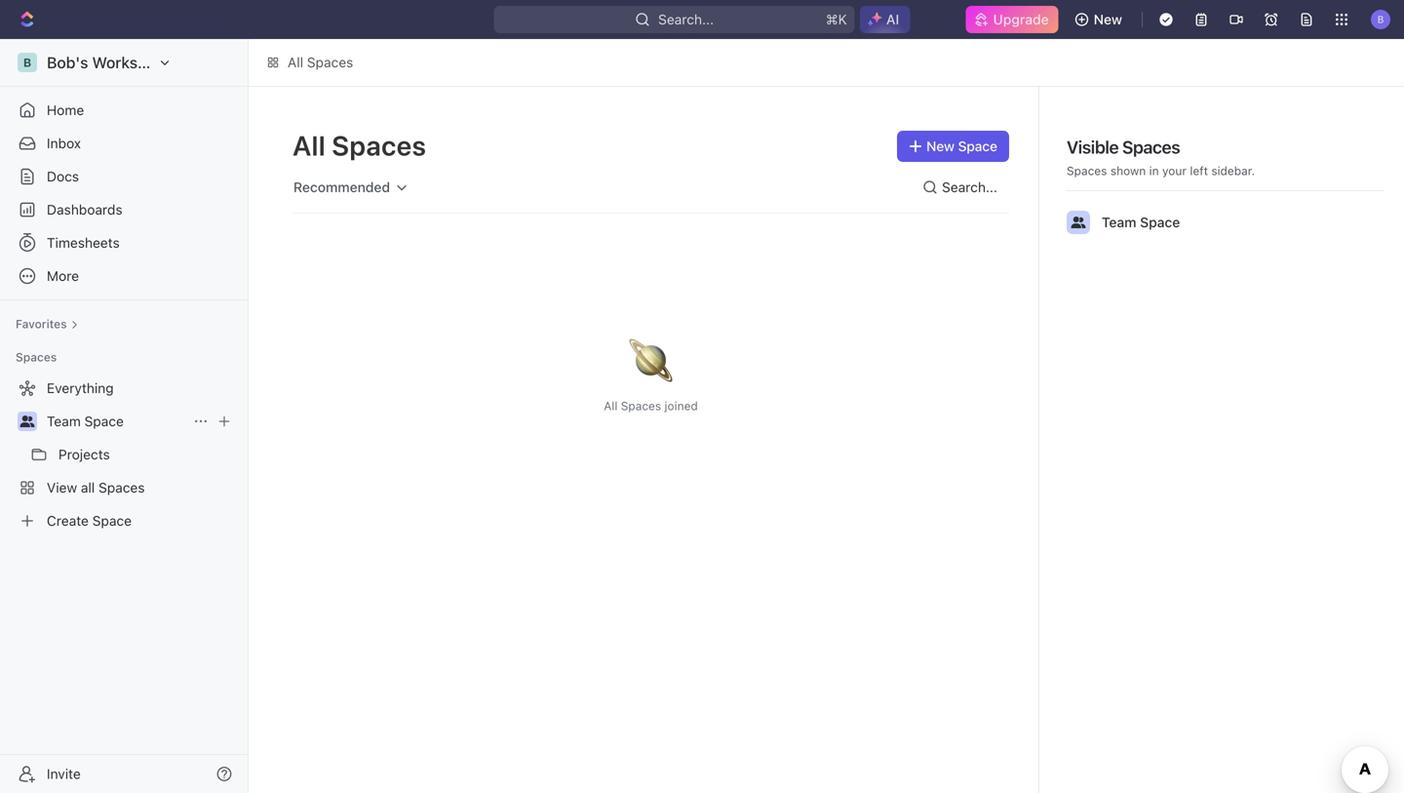 Task type: locate. For each thing, give the bounding box(es) containing it.
1 vertical spatial search...
[[942, 179, 998, 195]]

your
[[1163, 164, 1187, 178]]

new button
[[1067, 4, 1135, 35]]

upgrade
[[994, 11, 1049, 27]]

sidebar navigation
[[0, 39, 253, 793]]

team space down shown
[[1102, 214, 1181, 230]]

invite
[[47, 766, 81, 782]]

⌘k
[[826, 11, 848, 27]]

tree containing everything
[[8, 373, 240, 537]]

team down shown
[[1102, 214, 1137, 230]]

ai button
[[860, 6, 910, 33]]

left
[[1190, 164, 1209, 178]]

docs link
[[8, 161, 240, 192]]

team
[[1102, 214, 1137, 230], [47, 413, 81, 429]]

all spaces
[[288, 54, 353, 70], [293, 129, 427, 161]]

1 vertical spatial team
[[47, 413, 81, 429]]

new for new space
[[927, 138, 955, 154]]

space inside "link"
[[92, 513, 132, 529]]

view all spaces link
[[8, 472, 236, 503]]

more
[[47, 268, 79, 284]]

space up search... button
[[958, 138, 998, 154]]

space down view all spaces link at left
[[92, 513, 132, 529]]

b inside bob's workspace, , element
[[23, 56, 31, 69]]

create
[[47, 513, 89, 529]]

new inside 'button'
[[927, 138, 955, 154]]

sidebar.
[[1212, 164, 1256, 178]]

1 vertical spatial new
[[927, 138, 955, 154]]

timesheets
[[47, 235, 120, 251]]

view all spaces
[[47, 479, 145, 496]]

recommended button
[[285, 172, 419, 203]]

spaces
[[307, 54, 353, 70], [332, 129, 427, 161], [1123, 137, 1181, 158], [1067, 164, 1108, 178], [16, 350, 57, 364], [621, 399, 662, 413], [99, 479, 145, 496]]

favorites button
[[8, 312, 86, 336]]

search...
[[659, 11, 714, 27], [942, 179, 998, 195]]

0 horizontal spatial user group image
[[20, 416, 35, 427]]

0 horizontal spatial team
[[47, 413, 81, 429]]

1 vertical spatial team space
[[47, 413, 124, 429]]

b inside b dropdown button
[[1378, 13, 1385, 25]]

space
[[958, 138, 998, 154], [1141, 214, 1181, 230], [84, 413, 124, 429], [92, 513, 132, 529]]

new up search... button
[[927, 138, 955, 154]]

home
[[47, 102, 84, 118]]

1 horizontal spatial user group image
[[1072, 217, 1086, 228]]

recommended
[[294, 179, 390, 195]]

projects
[[59, 446, 110, 462]]

0 vertical spatial search...
[[659, 11, 714, 27]]

timesheets link
[[8, 227, 240, 259]]

shown
[[1111, 164, 1147, 178]]

home link
[[8, 95, 240, 126]]

0 horizontal spatial team space
[[47, 413, 124, 429]]

0 vertical spatial all spaces
[[288, 54, 353, 70]]

0 horizontal spatial b
[[23, 56, 31, 69]]

team space
[[1102, 214, 1181, 230], [47, 413, 124, 429]]

all
[[81, 479, 95, 496]]

2 vertical spatial all
[[604, 399, 618, 413]]

0 vertical spatial team space
[[1102, 214, 1181, 230]]

1 horizontal spatial team
[[1102, 214, 1137, 230]]

new inside button
[[1094, 11, 1123, 27]]

tree
[[8, 373, 240, 537]]

all
[[288, 54, 303, 70], [293, 129, 326, 161], [604, 399, 618, 413]]

user group image left team space link
[[20, 416, 35, 427]]

1 vertical spatial b
[[23, 56, 31, 69]]

team down everything
[[47, 413, 81, 429]]

inbox link
[[8, 128, 240, 159]]

0 vertical spatial b
[[1378, 13, 1385, 25]]

1 horizontal spatial search...
[[942, 179, 998, 195]]

docs
[[47, 168, 79, 184]]

0 vertical spatial team
[[1102, 214, 1137, 230]]

new space button
[[897, 131, 1010, 162]]

user group image
[[1072, 217, 1086, 228], [20, 416, 35, 427]]

b
[[1378, 13, 1385, 25], [23, 56, 31, 69]]

create space
[[47, 513, 132, 529]]

everything link
[[8, 373, 236, 404]]

0 vertical spatial new
[[1094, 11, 1123, 27]]

team space up projects
[[47, 413, 124, 429]]

visible spaces spaces shown in your left sidebar.
[[1067, 137, 1256, 178]]

search... inside search... button
[[942, 179, 998, 195]]

1 horizontal spatial new
[[1094, 11, 1123, 27]]

1 vertical spatial user group image
[[20, 416, 35, 427]]

0 horizontal spatial new
[[927, 138, 955, 154]]

space down "everything" link in the left of the page
[[84, 413, 124, 429]]

0 horizontal spatial search...
[[659, 11, 714, 27]]

create space link
[[8, 505, 236, 537]]

new
[[1094, 11, 1123, 27], [927, 138, 955, 154]]

user group image down visible
[[1072, 217, 1086, 228]]

view
[[47, 479, 77, 496]]

space inside 'button'
[[958, 138, 998, 154]]

b button
[[1366, 4, 1397, 35]]

favorites
[[16, 317, 67, 331]]

team space inside tree
[[47, 413, 124, 429]]

search... button
[[915, 172, 1010, 203]]

1 horizontal spatial b
[[1378, 13, 1385, 25]]

new for new
[[1094, 11, 1123, 27]]

new right upgrade
[[1094, 11, 1123, 27]]



Task type: vqa. For each thing, say whether or not it's contained in the screenshot.
New Space
yes



Task type: describe. For each thing, give the bounding box(es) containing it.
space down in on the top right of the page
[[1141, 214, 1181, 230]]

everything
[[47, 380, 114, 396]]

dashboards
[[47, 201, 123, 218]]

0 vertical spatial all
[[288, 54, 303, 70]]

all spaces joined
[[604, 399, 698, 413]]

0 vertical spatial user group image
[[1072, 217, 1086, 228]]

tree inside the sidebar navigation
[[8, 373, 240, 537]]

inbox
[[47, 135, 81, 151]]

in
[[1150, 164, 1160, 178]]

ai
[[887, 11, 900, 27]]

upgrade link
[[966, 6, 1059, 33]]

1 vertical spatial all spaces
[[293, 129, 427, 161]]

visible
[[1067, 137, 1119, 158]]

spaces inside tree
[[99, 479, 145, 496]]

team space link
[[47, 406, 185, 437]]

workspace
[[92, 53, 173, 72]]

bob's workspace, , element
[[18, 53, 37, 72]]

bob's
[[47, 53, 88, 72]]

bob's workspace
[[47, 53, 173, 72]]

user group image inside the sidebar navigation
[[20, 416, 35, 427]]

projects link
[[59, 439, 236, 470]]

more button
[[8, 260, 240, 292]]

1 vertical spatial all
[[293, 129, 326, 161]]

joined
[[665, 399, 698, 413]]

dashboards link
[[8, 194, 240, 225]]

1 horizontal spatial team space
[[1102, 214, 1181, 230]]

team inside the sidebar navigation
[[47, 413, 81, 429]]

new space
[[927, 138, 998, 154]]



